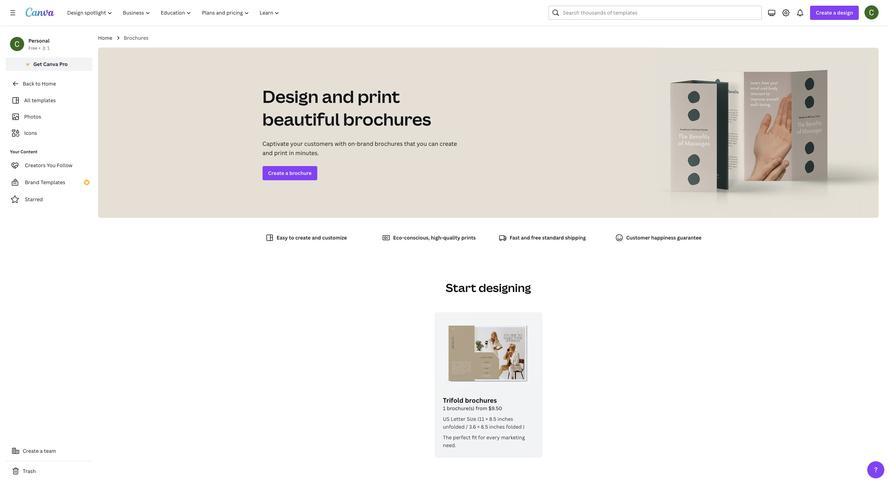 Task type: describe. For each thing, give the bounding box(es) containing it.
size
[[467, 416, 476, 423]]

1 vertical spatial 8.5
[[481, 424, 488, 431]]

content
[[20, 149, 37, 155]]

brochures inside trifold brochures 1 brochure(s) from $9.50
[[465, 397, 497, 405]]

customer happiness guarantee
[[627, 235, 702, 241]]

letter
[[451, 416, 466, 423]]

starred link
[[6, 193, 92, 207]]

minutes.
[[295, 149, 319, 157]]

/
[[466, 424, 468, 431]]

eco-conscious, high-quality prints
[[393, 235, 476, 241]]

team
[[44, 448, 56, 455]]

back to home
[[23, 80, 56, 87]]

creators you follow
[[25, 162, 73, 169]]

canva
[[43, 61, 58, 68]]

templates
[[32, 97, 56, 104]]

free
[[531, 235, 541, 241]]

customer
[[627, 235, 650, 241]]

prints
[[462, 235, 476, 241]]

from
[[476, 406, 487, 412]]

all templates
[[24, 97, 56, 104]]

a for brochure
[[286, 170, 288, 177]]

your content
[[10, 149, 37, 155]]

easy to create and customize
[[277, 235, 347, 241]]

us letter size (11 × 8.5 inches unfolded / 3.6 × 8.5 inches folded )
[[443, 416, 525, 431]]

get canva pro button
[[6, 58, 92, 71]]

need.
[[443, 443, 456, 449]]

a for design
[[834, 9, 836, 16]]

trifold brochures link
[[443, 397, 534, 405]]

(11
[[478, 416, 485, 423]]

brochures
[[124, 34, 148, 41]]

follow
[[57, 162, 73, 169]]

free
[[28, 45, 37, 51]]

back
[[23, 80, 34, 87]]

you
[[47, 162, 56, 169]]

your
[[10, 149, 19, 155]]

pro
[[59, 61, 68, 68]]

create a brochure
[[268, 170, 312, 177]]

eco-
[[393, 235, 404, 241]]

create a brochure link
[[263, 166, 317, 181]]

us
[[443, 416, 450, 423]]

your
[[290, 140, 303, 148]]

brand
[[25, 179, 39, 186]]

get canva pro
[[33, 61, 68, 68]]

on-
[[348, 140, 357, 148]]

captivate
[[263, 140, 289, 148]]

brand
[[357, 140, 373, 148]]

customers
[[304, 140, 333, 148]]

create a design button
[[811, 6, 859, 20]]

create inside captivate your customers with on-brand brochures that you can create and print in minutes.
[[440, 140, 457, 148]]

Search search field
[[563, 6, 758, 20]]

starred
[[25, 196, 43, 203]]

brochures inside captivate your customers with on-brand brochures that you can create and print in minutes.
[[375, 140, 403, 148]]

conscious,
[[404, 235, 430, 241]]

3.6
[[469, 424, 476, 431]]

guarantee
[[677, 235, 702, 241]]

that
[[404, 140, 416, 148]]

captivate your customers with on-brand brochures that you can create and print in minutes.
[[263, 140, 457, 157]]

high-
[[431, 235, 443, 241]]

fast and free standard shipping
[[510, 235, 586, 241]]

print inside the design and print beautiful brochures
[[358, 85, 400, 108]]

with
[[335, 140, 347, 148]]

create for create a brochure
[[268, 170, 284, 177]]

christina overa image
[[865, 5, 879, 20]]

0 horizontal spatial ×
[[477, 424, 480, 431]]

and inside the design and print beautiful brochures
[[322, 85, 354, 108]]

free •
[[28, 45, 40, 51]]

0 horizontal spatial 1
[[47, 45, 50, 51]]

quality
[[443, 235, 460, 241]]

and inside captivate your customers with on-brand brochures that you can create and print in minutes.
[[263, 149, 273, 157]]

fast
[[510, 235, 520, 241]]

icons link
[[10, 127, 88, 140]]

creators you follow link
[[6, 159, 92, 173]]

create for create a design
[[816, 9, 832, 16]]



Task type: vqa. For each thing, say whether or not it's contained in the screenshot.
the rightmost a
yes



Task type: locate. For each thing, give the bounding box(es) containing it.
•
[[39, 45, 40, 51]]

brochure
[[290, 170, 312, 177]]

to for back
[[35, 80, 41, 87]]

1 vertical spatial create
[[295, 235, 311, 241]]

brochures left that
[[375, 140, 403, 148]]

to right the easy
[[289, 235, 294, 241]]

2 vertical spatial brochures
[[465, 397, 497, 405]]

happiness
[[651, 235, 676, 241]]

design
[[838, 9, 853, 16]]

create inside create a team button
[[23, 448, 39, 455]]

create inside "create a brochure" link
[[268, 170, 284, 177]]

brochures inside the design and print beautiful brochures
[[343, 108, 431, 131]]

× right (11
[[486, 416, 488, 423]]

8.5
[[489, 416, 497, 423], [481, 424, 488, 431]]

0 horizontal spatial a
[[40, 448, 43, 455]]

create
[[440, 140, 457, 148], [295, 235, 311, 241]]

2 horizontal spatial create
[[816, 9, 832, 16]]

trash link
[[6, 465, 92, 479]]

0 horizontal spatial create
[[295, 235, 311, 241]]

inches up folded
[[498, 416, 513, 423]]

0 vertical spatial a
[[834, 9, 836, 16]]

customize
[[322, 235, 347, 241]]

0 vertical spatial brochures
[[343, 108, 431, 131]]

0 vertical spatial create
[[816, 9, 832, 16]]

can
[[429, 140, 438, 148]]

the
[[443, 435, 452, 441]]

design and print beautiful brochures
[[263, 85, 431, 131]]

create for create a team
[[23, 448, 39, 455]]

home link
[[98, 34, 112, 42]]

fit
[[472, 435, 477, 441]]

0 horizontal spatial create
[[23, 448, 39, 455]]

1 vertical spatial create
[[268, 170, 284, 177]]

a left design
[[834, 9, 836, 16]]

and
[[322, 85, 354, 108], [263, 149, 273, 157], [312, 235, 321, 241], [521, 235, 530, 241]]

×
[[486, 416, 488, 423], [477, 424, 480, 431]]

1 horizontal spatial a
[[286, 170, 288, 177]]

1 horizontal spatial home
[[98, 34, 112, 41]]

a inside dropdown button
[[834, 9, 836, 16]]

in
[[289, 149, 294, 157]]

brochures up from
[[465, 397, 497, 405]]

all templates link
[[10, 94, 88, 107]]

a inside button
[[40, 448, 43, 455]]

standard
[[542, 235, 564, 241]]

icons
[[24, 130, 37, 136]]

create left design
[[816, 9, 832, 16]]

1 vertical spatial to
[[289, 235, 294, 241]]

beautiful
[[263, 108, 340, 131]]

1 right •
[[47, 45, 50, 51]]

0 vertical spatial create
[[440, 140, 457, 148]]

0 vertical spatial ×
[[486, 416, 488, 423]]

1 vertical spatial inches
[[489, 424, 505, 431]]

1 vertical spatial ×
[[477, 424, 480, 431]]

1 horizontal spatial create
[[440, 140, 457, 148]]

a
[[834, 9, 836, 16], [286, 170, 288, 177], [40, 448, 43, 455]]

0 horizontal spatial 8.5
[[481, 424, 488, 431]]

0 vertical spatial to
[[35, 80, 41, 87]]

1 horizontal spatial to
[[289, 235, 294, 241]]

brand templates link
[[6, 176, 92, 190]]

to for easy
[[289, 235, 294, 241]]

1 horizontal spatial ×
[[486, 416, 488, 423]]

1 up us
[[443, 406, 446, 412]]

1 vertical spatial a
[[286, 170, 288, 177]]

create right the easy
[[295, 235, 311, 241]]

easy
[[277, 235, 288, 241]]

marketing
[[501, 435, 525, 441]]

brand templates
[[25, 179, 65, 186]]

a for team
[[40, 448, 43, 455]]

1 vertical spatial 1
[[443, 406, 446, 412]]

create a design
[[816, 9, 853, 16]]

0 vertical spatial print
[[358, 85, 400, 108]]

trifold brochures 1 brochure(s) from $9.50
[[443, 397, 502, 412]]

personal
[[28, 37, 50, 44]]

0 horizontal spatial home
[[42, 80, 56, 87]]

0 vertical spatial 8.5
[[489, 416, 497, 423]]

$9.50
[[489, 406, 502, 412]]

inches
[[498, 416, 513, 423], [489, 424, 505, 431]]

8.5 down (11
[[481, 424, 488, 431]]

0 horizontal spatial print
[[274, 149, 288, 157]]

brochures
[[343, 108, 431, 131], [375, 140, 403, 148], [465, 397, 497, 405]]

0 vertical spatial home
[[98, 34, 112, 41]]

0 horizontal spatial to
[[35, 80, 41, 87]]

1 horizontal spatial 1
[[443, 406, 446, 412]]

home
[[98, 34, 112, 41], [42, 80, 56, 87]]

back to home link
[[6, 77, 92, 91]]

to
[[35, 80, 41, 87], [289, 235, 294, 241]]

1 horizontal spatial create
[[268, 170, 284, 177]]

2 vertical spatial a
[[40, 448, 43, 455]]

shipping
[[565, 235, 586, 241]]

design
[[263, 85, 319, 108]]

you
[[417, 140, 427, 148]]

create left team
[[23, 448, 39, 455]]

home up all templates link at top
[[42, 80, 56, 87]]

creators
[[25, 162, 46, 169]]

1 vertical spatial brochures
[[375, 140, 403, 148]]

1 horizontal spatial 8.5
[[489, 416, 497, 423]]

1
[[47, 45, 50, 51], [443, 406, 446, 412]]

2 horizontal spatial a
[[834, 9, 836, 16]]

templates
[[41, 179, 65, 186]]

trash
[[23, 469, 36, 475]]

folded
[[506, 424, 522, 431]]

a left brochure
[[286, 170, 288, 177]]

trifold brochures image
[[435, 313, 543, 394]]

print
[[358, 85, 400, 108], [274, 149, 288, 157]]

1 vertical spatial print
[[274, 149, 288, 157]]

× right 3.6
[[477, 424, 480, 431]]

1 horizontal spatial print
[[358, 85, 400, 108]]

inches up every
[[489, 424, 505, 431]]

a left team
[[40, 448, 43, 455]]

home left brochures
[[98, 34, 112, 41]]

create left brochure
[[268, 170, 284, 177]]

for
[[478, 435, 485, 441]]

brochure(s)
[[447, 406, 475, 412]]

every
[[487, 435, 500, 441]]

1 vertical spatial home
[[42, 80, 56, 87]]

None search field
[[549, 6, 762, 20]]

unfolded
[[443, 424, 465, 431]]

designing
[[479, 280, 531, 296]]

top level navigation element
[[63, 6, 286, 20]]

create right can
[[440, 140, 457, 148]]

the perfect fit for every marketing need.
[[443, 435, 525, 449]]

photos link
[[10, 110, 88, 124]]

photos
[[24, 113, 41, 120]]

all
[[24, 97, 30, 104]]

create a team button
[[6, 445, 92, 459]]

0 vertical spatial 1
[[47, 45, 50, 51]]

start designing
[[446, 280, 531, 296]]

design and print beautiful brochures image
[[652, 48, 879, 218]]

get
[[33, 61, 42, 68]]

1 inside trifold brochures 1 brochure(s) from $9.50
[[443, 406, 446, 412]]

print inside captivate your customers with on-brand brochures that you can create and print in minutes.
[[274, 149, 288, 157]]

create inside create a design dropdown button
[[816, 9, 832, 16]]

create a team
[[23, 448, 56, 455]]

to right back
[[35, 80, 41, 87]]

0 vertical spatial inches
[[498, 416, 513, 423]]

2 vertical spatial create
[[23, 448, 39, 455]]

)
[[523, 424, 525, 431]]

perfect
[[453, 435, 471, 441]]

brochures up brand
[[343, 108, 431, 131]]

8.5 down $9.50
[[489, 416, 497, 423]]



